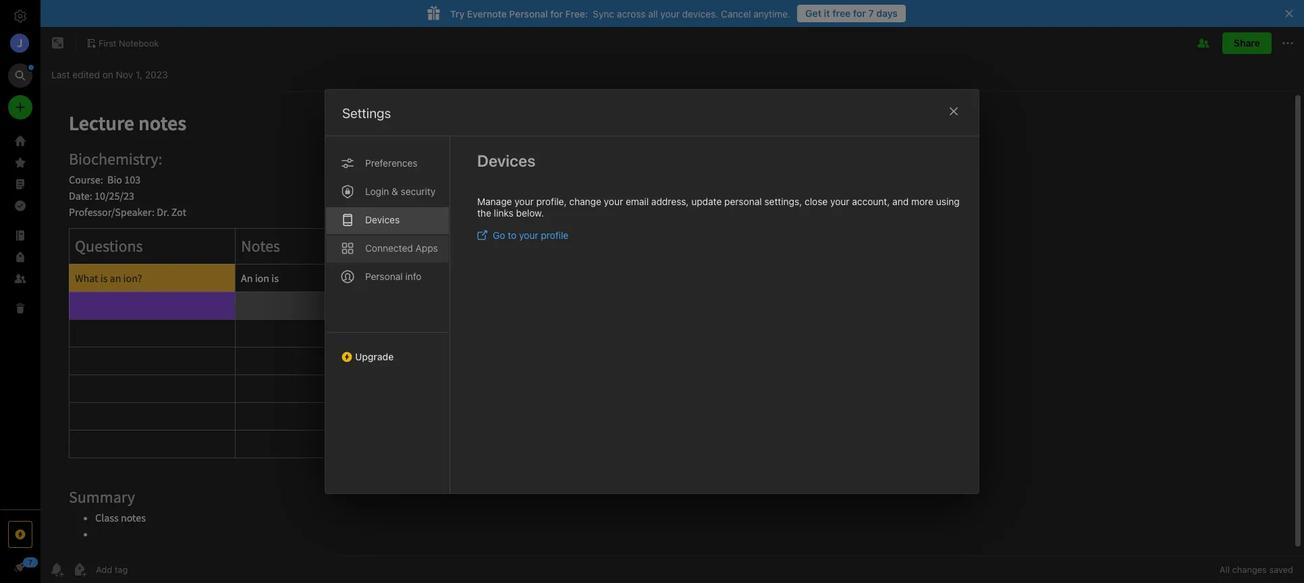 Task type: locate. For each thing, give the bounding box(es) containing it.
for
[[853, 7, 866, 19], [551, 8, 563, 19]]

devices down login
[[365, 214, 400, 226]]

first
[[99, 38, 117, 48]]

connected apps
[[365, 242, 438, 254]]

update
[[692, 196, 722, 207]]

settings
[[342, 105, 391, 121]]

for for free:
[[551, 8, 563, 19]]

1 for from the left
[[853, 7, 866, 19]]

1 horizontal spatial personal
[[509, 8, 548, 19]]

try
[[450, 8, 465, 19]]

links
[[494, 207, 514, 219]]

anytime.
[[754, 8, 791, 19]]

free:
[[566, 8, 588, 19]]

and
[[893, 196, 909, 207]]

0 horizontal spatial for
[[551, 8, 563, 19]]

close image
[[946, 103, 962, 120]]

all
[[648, 8, 658, 19]]

devices
[[477, 151, 536, 170], [365, 214, 400, 226]]

devices.
[[682, 8, 719, 19]]

1 horizontal spatial for
[[853, 7, 866, 19]]

0 vertical spatial devices
[[477, 151, 536, 170]]

go to your profile
[[493, 230, 569, 241]]

evernote
[[467, 8, 507, 19]]

changes
[[1233, 565, 1267, 575]]

your
[[661, 8, 680, 19], [515, 196, 534, 207], [604, 196, 623, 207], [831, 196, 850, 207], [519, 230, 538, 241]]

close
[[805, 196, 828, 207]]

email
[[626, 196, 649, 207]]

below.
[[516, 207, 544, 219]]

edited
[[72, 69, 100, 80]]

your right close
[[831, 196, 850, 207]]

manage your profile, change your email address, update personal settings, close your account, and more using the links below.
[[477, 196, 960, 219]]

connected
[[365, 242, 413, 254]]

to
[[508, 230, 517, 241]]

personal inside tab list
[[365, 271, 403, 282]]

1 vertical spatial personal
[[365, 271, 403, 282]]

profile,
[[537, 196, 567, 207]]

all changes saved
[[1220, 565, 1294, 575]]

upgrade button
[[325, 332, 450, 368]]

go to your profile button
[[477, 230, 569, 241]]

0 horizontal spatial personal
[[365, 271, 403, 282]]

personal down connected in the top of the page
[[365, 271, 403, 282]]

tree
[[0, 130, 41, 509]]

2 for from the left
[[551, 8, 563, 19]]

personal
[[725, 196, 762, 207]]

it
[[824, 7, 830, 19]]

sync
[[593, 8, 615, 19]]

share button
[[1223, 32, 1272, 54]]

1,
[[136, 69, 142, 80]]

0 horizontal spatial devices
[[365, 214, 400, 226]]

personal
[[509, 8, 548, 19], [365, 271, 403, 282]]

free
[[833, 7, 851, 19]]

last
[[51, 69, 70, 80]]

first notebook button
[[82, 34, 164, 53]]

for inside button
[[853, 7, 866, 19]]

for left free:
[[551, 8, 563, 19]]

&
[[392, 186, 398, 197]]

for left 7
[[853, 7, 866, 19]]

nov
[[116, 69, 133, 80]]

go
[[493, 230, 505, 241]]

personal right evernote
[[509, 8, 548, 19]]

tab list containing preferences
[[325, 136, 450, 494]]

tab list
[[325, 136, 450, 494]]

apps
[[416, 242, 438, 254]]

devices up manage
[[477, 151, 536, 170]]

1 vertical spatial devices
[[365, 214, 400, 226]]



Task type: vqa. For each thing, say whether or not it's contained in the screenshot.
Underline icon
no



Task type: describe. For each thing, give the bounding box(es) containing it.
all
[[1220, 565, 1230, 575]]

expand note image
[[50, 35, 66, 51]]

more
[[912, 196, 934, 207]]

info
[[405, 271, 422, 282]]

Note Editor text field
[[41, 92, 1305, 556]]

for for 7
[[853, 7, 866, 19]]

change
[[569, 196, 602, 207]]

first notebook
[[99, 38, 159, 48]]

settings image
[[12, 8, 28, 24]]

your left email
[[604, 196, 623, 207]]

personal info
[[365, 271, 422, 282]]

using
[[936, 196, 960, 207]]

notebook
[[119, 38, 159, 48]]

7
[[869, 7, 874, 19]]

your right to
[[519, 230, 538, 241]]

manage
[[477, 196, 512, 207]]

security
[[401, 186, 436, 197]]

share
[[1234, 37, 1261, 49]]

last edited on nov 1, 2023
[[51, 69, 168, 80]]

1 horizontal spatial devices
[[477, 151, 536, 170]]

upgrade
[[355, 351, 394, 363]]

get it free for 7 days button
[[798, 5, 906, 22]]

your right all
[[661, 8, 680, 19]]

login
[[365, 186, 389, 197]]

home image
[[12, 133, 28, 149]]

devices inside tab list
[[365, 214, 400, 226]]

cancel
[[721, 8, 751, 19]]

your right the links
[[515, 196, 534, 207]]

add tag image
[[72, 562, 88, 578]]

upgrade image
[[12, 527, 28, 543]]

profile
[[541, 230, 569, 241]]

2023
[[145, 69, 168, 80]]

across
[[617, 8, 646, 19]]

the
[[477, 207, 492, 219]]

get
[[806, 7, 822, 19]]

preferences
[[365, 157, 418, 169]]

login & security
[[365, 186, 436, 197]]

days
[[877, 7, 898, 19]]

0 vertical spatial personal
[[509, 8, 548, 19]]

add a reminder image
[[49, 562, 65, 578]]

get it free for 7 days
[[806, 7, 898, 19]]

on
[[102, 69, 113, 80]]

settings,
[[765, 196, 802, 207]]

try evernote personal for free: sync across all your devices. cancel anytime.
[[450, 8, 791, 19]]

saved
[[1270, 565, 1294, 575]]

note window element
[[41, 27, 1305, 583]]

address,
[[652, 196, 689, 207]]

account,
[[852, 196, 890, 207]]



